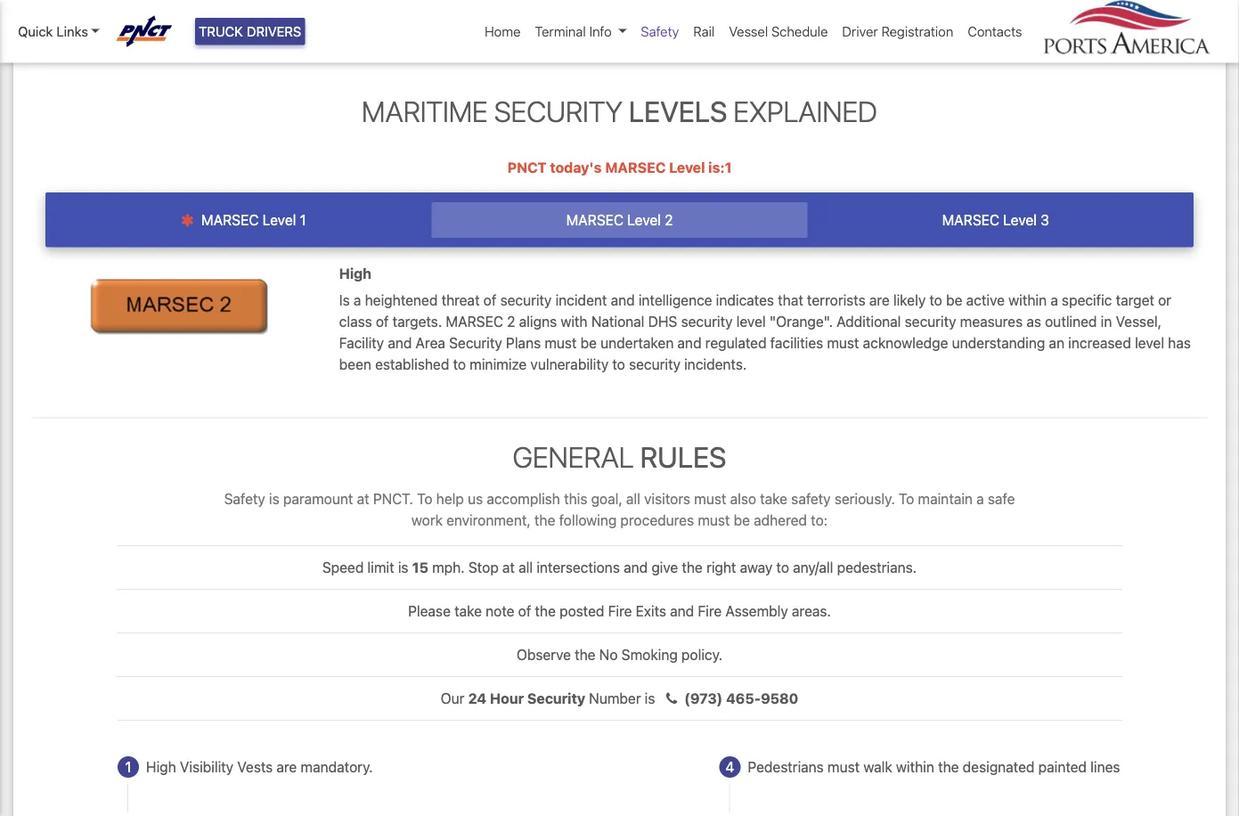 Task type: vqa. For each thing, say whether or not it's contained in the screenshot.
the rightmost we
no



Task type: locate. For each thing, give the bounding box(es) containing it.
2 vertical spatial be
[[734, 512, 750, 529]]

goal,
[[591, 491, 623, 508]]

marsec for marsec level 2
[[566, 212, 624, 229]]

1 fire from the left
[[608, 603, 632, 620]]

tab list containing marsec level 1
[[45, 193, 1194, 247]]

us
[[468, 491, 483, 508]]

1 vertical spatial security
[[449, 334, 502, 351]]

0 horizontal spatial to
[[417, 491, 433, 508]]

maritime
[[362, 94, 488, 128]]

at left "pnct."
[[357, 491, 370, 508]]

speed
[[322, 559, 364, 576]]

marsec
[[605, 159, 666, 176], [201, 212, 259, 229], [566, 212, 624, 229], [943, 212, 1000, 229], [446, 313, 504, 330]]

all right "goal,"
[[627, 491, 641, 508]]

security down observe at bottom left
[[528, 690, 586, 707]]

1 horizontal spatial 2
[[665, 212, 673, 229]]

hour
[[490, 690, 524, 707]]

fire
[[608, 603, 632, 620], [698, 603, 722, 620]]

at inside safety is paramount at pnct. to help us accomplish this goal, all visitors must also take safety seriously. to maintain a safe work environment,             the following procedures must be adhered to:
[[357, 491, 370, 508]]

help
[[437, 491, 464, 508]]

of right note
[[518, 603, 531, 620]]

0 horizontal spatial at
[[357, 491, 370, 508]]

walk
[[864, 759, 893, 776]]

0 horizontal spatial safety
[[224, 491, 265, 508]]

1 vertical spatial of
[[376, 313, 389, 330]]

is left paramount
[[269, 491, 280, 508]]

be down also
[[734, 512, 750, 529]]

be left the active
[[947, 292, 963, 308]]

speed limit is 15 mph. stop at all intersections and give the right away to any/all pedestrians.
[[322, 559, 917, 576]]

security
[[501, 292, 552, 308], [681, 313, 733, 330], [905, 313, 957, 330], [629, 356, 681, 373]]

1 vertical spatial be
[[581, 334, 597, 351]]

terminal info
[[535, 24, 612, 39]]

(973) 465-9580
[[685, 690, 799, 707]]

1 vertical spatial 1
[[125, 759, 132, 776]]

to down undertaken
[[613, 356, 626, 373]]

rules
[[640, 440, 727, 474]]

level for marsec level 2
[[628, 212, 661, 229]]

0 horizontal spatial are
[[277, 759, 297, 776]]

1 vertical spatial high
[[146, 759, 176, 776]]

high up the is
[[339, 265, 372, 282]]

is
[[269, 491, 280, 508], [398, 559, 409, 576], [645, 690, 656, 707]]

is inside safety is paramount at pnct. to help us accomplish this goal, all visitors must also take safety seriously. to maintain a safe work environment,             the following procedures must be adhered to:
[[269, 491, 280, 508]]

must left also
[[695, 491, 727, 508]]

adhered
[[754, 512, 808, 529]]

level down the indicates
[[737, 313, 766, 330]]

fire left exits
[[608, 603, 632, 620]]

drivers
[[247, 24, 302, 39]]

terminal info link
[[528, 14, 634, 49]]

and left give
[[624, 559, 648, 576]]

increased
[[1069, 334, 1132, 351]]

0 horizontal spatial is
[[269, 491, 280, 508]]

the
[[535, 512, 556, 529], [682, 559, 703, 576], [535, 603, 556, 620], [575, 647, 596, 664], [939, 759, 960, 776]]

incidents.
[[685, 356, 747, 373]]

safety left rail
[[641, 24, 679, 39]]

plans
[[506, 334, 541, 351]]

to right away
[[777, 559, 790, 576]]

aligns
[[519, 313, 557, 330]]

is left 15
[[398, 559, 409, 576]]

0 vertical spatial is
[[269, 491, 280, 508]]

are up additional
[[870, 292, 890, 308]]

0 horizontal spatial 1
[[125, 759, 132, 776]]

and up the national
[[611, 292, 635, 308]]

2 horizontal spatial be
[[947, 292, 963, 308]]

levels
[[629, 94, 728, 128]]

threat
[[442, 292, 480, 308]]

high for high
[[339, 265, 372, 282]]

all inside safety is paramount at pnct. to help us accomplish this goal, all visitors must also take safety seriously. to maintain a safe work environment,             the following procedures must be adhered to:
[[627, 491, 641, 508]]

as
[[1027, 313, 1042, 330]]

target
[[1116, 292, 1155, 308]]

0 vertical spatial of
[[484, 292, 497, 308]]

safety for safety is paramount at pnct. to help us accomplish this goal, all visitors must also take safety seriously. to maintain a safe work environment,             the following procedures must be adhered to:
[[224, 491, 265, 508]]

1 vertical spatial 2
[[507, 313, 516, 330]]

safety link
[[634, 14, 687, 49]]

and up established
[[388, 334, 412, 351]]

security up minimize
[[449, 334, 502, 351]]

2 horizontal spatial is
[[645, 690, 656, 707]]

within up as
[[1009, 292, 1047, 308]]

2 horizontal spatial of
[[518, 603, 531, 620]]

1 horizontal spatial within
[[1009, 292, 1047, 308]]

rail link
[[687, 14, 722, 49]]

designated
[[963, 759, 1035, 776]]

1 vertical spatial safety
[[224, 491, 265, 508]]

take left note
[[455, 603, 482, 620]]

2 down pnct today's marsec level is:1
[[665, 212, 673, 229]]

0 horizontal spatial all
[[519, 559, 533, 576]]

1 horizontal spatial are
[[870, 292, 890, 308]]

0 vertical spatial all
[[627, 491, 641, 508]]

1 horizontal spatial at
[[503, 559, 515, 576]]

1
[[300, 212, 306, 229], [125, 759, 132, 776]]

note
[[486, 603, 515, 620]]

2 vertical spatial security
[[528, 690, 586, 707]]

0 horizontal spatial be
[[581, 334, 597, 351]]

2
[[665, 212, 673, 229], [507, 313, 516, 330]]

1 horizontal spatial take
[[760, 491, 788, 508]]

security
[[494, 94, 623, 128], [449, 334, 502, 351], [528, 690, 586, 707]]

are right "vests"
[[277, 759, 297, 776]]

1 vertical spatial is
[[398, 559, 409, 576]]

undertaken
[[601, 334, 674, 351]]

truck drivers link
[[195, 18, 305, 45]]

general
[[513, 440, 634, 474]]

within right walk
[[897, 759, 935, 776]]

or
[[1159, 292, 1172, 308]]

schedule
[[772, 24, 828, 39]]

1 horizontal spatial be
[[734, 512, 750, 529]]

1 horizontal spatial safety
[[641, 24, 679, 39]]

1 horizontal spatial of
[[484, 292, 497, 308]]

contacts
[[968, 24, 1023, 39]]

to up work
[[417, 491, 433, 508]]

0 vertical spatial level
[[737, 313, 766, 330]]

marsec level 1 link
[[55, 202, 432, 238]]

general rules
[[513, 440, 727, 474]]

4
[[726, 759, 735, 776]]

additional
[[837, 313, 902, 330]]

in
[[1101, 313, 1113, 330]]

1 horizontal spatial all
[[627, 491, 641, 508]]

the down "accomplish"
[[535, 512, 556, 529]]

1 vertical spatial all
[[519, 559, 533, 576]]

a up outlined
[[1051, 292, 1059, 308]]

0 vertical spatial are
[[870, 292, 890, 308]]

0 horizontal spatial a
[[354, 292, 361, 308]]

"orange".
[[770, 313, 833, 330]]

0 horizontal spatial fire
[[608, 603, 632, 620]]

phone image
[[659, 692, 685, 706]]

acknowledge
[[863, 334, 949, 351]]

0 vertical spatial at
[[357, 491, 370, 508]]

0 vertical spatial take
[[760, 491, 788, 508]]

heightened
[[365, 292, 438, 308]]

must down additional
[[827, 334, 860, 351]]

a left 'safe'
[[977, 491, 985, 508]]

maritime security levels explained
[[362, 94, 878, 128]]

observe the no smoking policy.
[[517, 647, 723, 664]]

1 horizontal spatial fire
[[698, 603, 722, 620]]

pedestrians.
[[837, 559, 917, 576]]

is left phone image
[[645, 690, 656, 707]]

security up today's
[[494, 94, 623, 128]]

safety left paramount
[[224, 491, 265, 508]]

the left designated
[[939, 759, 960, 776]]

observe
[[517, 647, 571, 664]]

policy.
[[682, 647, 723, 664]]

fire up policy.
[[698, 603, 722, 620]]

terrorists
[[808, 292, 866, 308]]

within inside "is a heightened threat of security incident and intelligence indicates that terrorists are likely to be active within a specific target or class of targets. marsec 2 aligns with national dhs security level "orange". additional security measures as outlined in vessel, facility and area security plans must be undertaken and regulated facilities must acknowledge understanding an increased level has been established to minimize vulnerability to security incidents."
[[1009, 292, 1047, 308]]

be down with
[[581, 334, 597, 351]]

of right class
[[376, 313, 389, 330]]

0 horizontal spatial 2
[[507, 313, 516, 330]]

1 horizontal spatial high
[[339, 265, 372, 282]]

also
[[730, 491, 757, 508]]

posted
[[560, 603, 605, 620]]

a right the is
[[354, 292, 361, 308]]

must up vulnerability
[[545, 334, 577, 351]]

info
[[590, 24, 612, 39]]

0 horizontal spatial within
[[897, 759, 935, 776]]

0 vertical spatial high
[[339, 265, 372, 282]]

of right threat
[[484, 292, 497, 308]]

at right 'stop' in the left bottom of the page
[[503, 559, 515, 576]]

0 vertical spatial security
[[494, 94, 623, 128]]

safety inside safety is paramount at pnct. to help us accomplish this goal, all visitors must also take safety seriously. to maintain a safe work environment,             the following procedures must be adhered to:
[[224, 491, 265, 508]]

quick links
[[18, 24, 88, 39]]

is:1
[[709, 159, 732, 176]]

measures
[[961, 313, 1023, 330]]

tab list
[[45, 193, 1194, 247]]

1 vertical spatial take
[[455, 603, 482, 620]]

all right 'stop' in the left bottom of the page
[[519, 559, 533, 576]]

truck drivers
[[199, 24, 302, 39]]

high
[[339, 265, 372, 282], [146, 759, 176, 776]]

1 vertical spatial level
[[1136, 334, 1165, 351]]

level down vessel,
[[1136, 334, 1165, 351]]

to left maintain
[[899, 491, 915, 508]]

no
[[600, 647, 618, 664]]

0 vertical spatial within
[[1009, 292, 1047, 308]]

indicates
[[716, 292, 775, 308]]

safety
[[641, 24, 679, 39], [224, 491, 265, 508]]

1 vertical spatial within
[[897, 759, 935, 776]]

is a heightened threat of security incident and intelligence indicates that terrorists are likely to be active within a specific target or class of targets. marsec 2 aligns with national dhs security level "orange". additional security measures as outlined in vessel, facility and area security plans must be undertaken and regulated facilities must acknowledge understanding an increased level has been established to minimize vulnerability to security incidents.
[[339, 292, 1192, 373]]

driver registration link
[[836, 14, 961, 49]]

0 horizontal spatial high
[[146, 759, 176, 776]]

marsec for marsec level 1
[[201, 212, 259, 229]]

assembly
[[726, 603, 789, 620]]

1 horizontal spatial a
[[977, 491, 985, 508]]

contacts link
[[961, 14, 1030, 49]]

vessel
[[729, 24, 768, 39]]

1 horizontal spatial to
[[899, 491, 915, 508]]

9580
[[761, 690, 799, 707]]

active
[[967, 292, 1005, 308]]

registration
[[882, 24, 954, 39]]

security down undertaken
[[629, 356, 681, 373]]

2 up "plans"
[[507, 313, 516, 330]]

high left visibility at left bottom
[[146, 759, 176, 776]]

are inside "is a heightened threat of security incident and intelligence indicates that terrorists are likely to be active within a specific target or class of targets. marsec 2 aligns with national dhs security level "orange". additional security measures as outlined in vessel, facility and area security plans must be undertaken and regulated facilities must acknowledge understanding an increased level has been established to minimize vulnerability to security incidents."
[[870, 292, 890, 308]]

truck
[[199, 24, 243, 39]]

safety
[[792, 491, 831, 508]]

an
[[1050, 334, 1065, 351]]

pnct.
[[373, 491, 414, 508]]

0 vertical spatial 1
[[300, 212, 306, 229]]

vessel,
[[1116, 313, 1162, 330]]

be inside safety is paramount at pnct. to help us accomplish this goal, all visitors must also take safety seriously. to maintain a safe work environment,             the following procedures must be adhered to:
[[734, 512, 750, 529]]

0 horizontal spatial level
[[737, 313, 766, 330]]

and up incidents.
[[678, 334, 702, 351]]

0 vertical spatial safety
[[641, 24, 679, 39]]

must left walk
[[828, 759, 860, 776]]

take up the adhered
[[760, 491, 788, 508]]

to
[[930, 292, 943, 308], [453, 356, 466, 373], [613, 356, 626, 373], [777, 559, 790, 576]]



Task type: describe. For each thing, give the bounding box(es) containing it.
please
[[408, 603, 451, 620]]

3
[[1041, 212, 1050, 229]]

number
[[589, 690, 641, 707]]

following
[[559, 512, 617, 529]]

has
[[1169, 334, 1192, 351]]

right
[[707, 559, 737, 576]]

stop
[[469, 559, 499, 576]]

2 inside "is a heightened threat of security incident and intelligence indicates that terrorists are likely to be active within a specific target or class of targets. marsec 2 aligns with national dhs security level "orange". additional security measures as outlined in vessel, facility and area security plans must be undertaken and regulated facilities must acknowledge understanding an increased level has been established to minimize vulnerability to security incidents."
[[507, 313, 516, 330]]

please take note of the posted fire exits and fire assembly areas.
[[408, 603, 832, 620]]

procedures
[[621, 512, 694, 529]]

is
[[339, 292, 350, 308]]

links
[[56, 24, 88, 39]]

1 vertical spatial are
[[277, 759, 297, 776]]

home link
[[478, 14, 528, 49]]

visibility
[[180, 759, 234, 776]]

1 horizontal spatial is
[[398, 559, 409, 576]]

this
[[564, 491, 588, 508]]

with
[[561, 313, 588, 330]]

incident
[[556, 292, 607, 308]]

marsec level 3
[[943, 212, 1050, 229]]

marsec level 2 link
[[432, 202, 808, 238]]

1 to from the left
[[417, 491, 433, 508]]

pedestrians must walk within the designated painted lines
[[748, 759, 1121, 776]]

vessel schedule link
[[722, 14, 836, 49]]

our
[[441, 690, 465, 707]]

and right exits
[[670, 603, 695, 620]]

regulated
[[706, 334, 767, 351]]

area
[[416, 334, 446, 351]]

quick links link
[[18, 21, 100, 41]]

pnct
[[508, 159, 547, 176]]

high for high visibility vests are mandatory.
[[146, 759, 176, 776]]

marsec inside "is a heightened threat of security incident and intelligence indicates that terrorists are likely to be active within a specific target or class of targets. marsec 2 aligns with national dhs security level "orange". additional security measures as outlined in vessel, facility and area security plans must be undertaken and regulated facilities must acknowledge understanding an increased level has been established to minimize vulnerability to security incidents."
[[446, 313, 504, 330]]

driver registration
[[843, 24, 954, 39]]

a inside safety is paramount at pnct. to help us accomplish this goal, all visitors must also take safety seriously. to maintain a safe work environment,             the following procedures must be adhered to:
[[977, 491, 985, 508]]

national
[[592, 313, 645, 330]]

safety for safety
[[641, 24, 679, 39]]

targets.
[[393, 313, 442, 330]]

level for marsec level 3
[[1004, 212, 1037, 229]]

the right give
[[682, 559, 703, 576]]

home
[[485, 24, 521, 39]]

must up the right at the right of page
[[698, 512, 730, 529]]

intelligence
[[639, 292, 713, 308]]

0 horizontal spatial take
[[455, 603, 482, 620]]

safe
[[988, 491, 1016, 508]]

2 vertical spatial of
[[518, 603, 531, 620]]

the left no
[[575, 647, 596, 664]]

facility
[[339, 334, 384, 351]]

vests
[[237, 759, 273, 776]]

security up regulated
[[681, 313, 733, 330]]

1 vertical spatial at
[[503, 559, 515, 576]]

our 24 hour security number is
[[441, 690, 659, 707]]

2 to from the left
[[899, 491, 915, 508]]

0 vertical spatial 2
[[665, 212, 673, 229]]

marsec level 1
[[198, 212, 306, 229]]

security inside "is a heightened threat of security incident and intelligence indicates that terrorists are likely to be active within a specific target or class of targets. marsec 2 aligns with national dhs security level "orange". additional security measures as outlined in vessel, facility and area security plans must be undertaken and regulated facilities must acknowledge understanding an increased level has been established to minimize vulnerability to security incidents."
[[449, 334, 502, 351]]

today's
[[550, 159, 602, 176]]

work
[[412, 512, 443, 529]]

0 horizontal spatial of
[[376, 313, 389, 330]]

high visibility vests are mandatory.
[[146, 759, 373, 776]]

facilities
[[771, 334, 824, 351]]

take inside safety is paramount at pnct. to help us accomplish this goal, all visitors must also take safety seriously. to maintain a safe work environment,             the following procedures must be adhered to:
[[760, 491, 788, 508]]

painted
[[1039, 759, 1087, 776]]

to left minimize
[[453, 356, 466, 373]]

away
[[740, 559, 773, 576]]

level for marsec level 1
[[263, 212, 296, 229]]

intersections
[[537, 559, 620, 576]]

2 fire from the left
[[698, 603, 722, 620]]

that
[[778, 292, 804, 308]]

dhs
[[649, 313, 678, 330]]

security up 'aligns'
[[501, 292, 552, 308]]

(973)
[[685, 690, 723, 707]]

terminal
[[535, 24, 586, 39]]

the left posted on the bottom of the page
[[535, 603, 556, 620]]

understanding
[[953, 334, 1046, 351]]

marsec for marsec level 3
[[943, 212, 1000, 229]]

class
[[339, 313, 372, 330]]

2 vertical spatial is
[[645, 690, 656, 707]]

paramount
[[283, 491, 353, 508]]

mandatory.
[[301, 759, 373, 776]]

limit
[[368, 559, 395, 576]]

marsec level 2
[[566, 212, 673, 229]]

2 horizontal spatial a
[[1051, 292, 1059, 308]]

24
[[469, 690, 487, 707]]

pnct today's marsec level is:1
[[508, 159, 732, 176]]

explained
[[734, 94, 878, 128]]

1 horizontal spatial 1
[[300, 212, 306, 229]]

the inside safety is paramount at pnct. to help us accomplish this goal, all visitors must also take safety seriously. to maintain a safe work environment,             the following procedures must be adhered to:
[[535, 512, 556, 529]]

465-
[[726, 690, 761, 707]]

marsec level 3 link
[[808, 202, 1184, 238]]

mph.
[[432, 559, 465, 576]]

driver
[[843, 24, 879, 39]]

security down the likely
[[905, 313, 957, 330]]

smoking
[[622, 647, 678, 664]]

pedestrians
[[748, 759, 824, 776]]

1 horizontal spatial level
[[1136, 334, 1165, 351]]

likely
[[894, 292, 926, 308]]

to right the likely
[[930, 292, 943, 308]]

0 vertical spatial be
[[947, 292, 963, 308]]

environment,
[[447, 512, 531, 529]]

any/all
[[793, 559, 834, 576]]

vessel schedule
[[729, 24, 828, 39]]

15
[[412, 559, 429, 576]]



